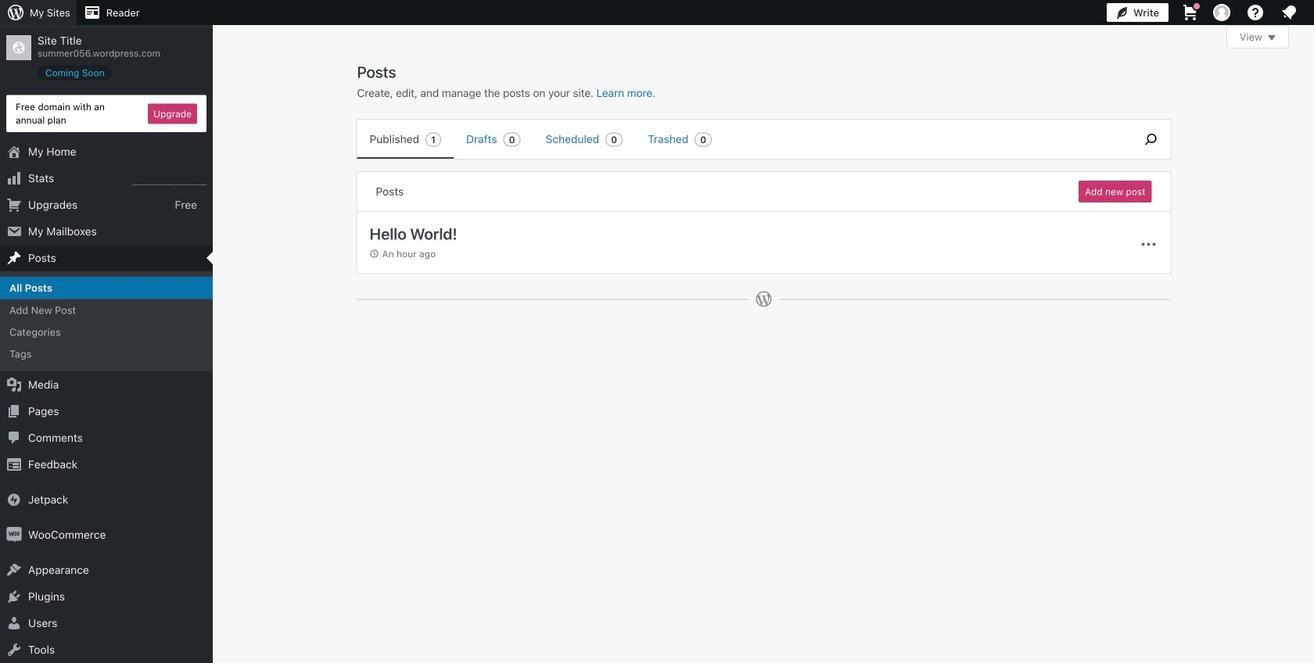 Task type: locate. For each thing, give the bounding box(es) containing it.
open search image
[[1132, 130, 1171, 149]]

img image
[[6, 492, 22, 508], [6, 527, 22, 543]]

toggle menu image
[[1140, 235, 1158, 254]]

manage your notifications image
[[1280, 3, 1299, 22]]

closed image
[[1268, 35, 1276, 41]]

help image
[[1246, 3, 1265, 22]]

menu
[[357, 120, 1124, 159]]

0 vertical spatial img image
[[6, 492, 22, 508]]

1 img image from the top
[[6, 492, 22, 508]]

1 vertical spatial img image
[[6, 527, 22, 543]]

None search field
[[1132, 120, 1171, 159]]

2 img image from the top
[[6, 527, 22, 543]]

list item
[[1307, 80, 1314, 153], [1307, 153, 1314, 227], [1307, 227, 1314, 285]]

3 list item from the top
[[1307, 227, 1314, 285]]

main content
[[356, 25, 1289, 324]]



Task type: describe. For each thing, give the bounding box(es) containing it.
1 list item from the top
[[1307, 80, 1314, 153]]

my shopping cart image
[[1181, 3, 1200, 22]]

highest hourly views 0 image
[[132, 175, 207, 185]]

2 list item from the top
[[1307, 153, 1314, 227]]

my profile image
[[1213, 4, 1231, 21]]



